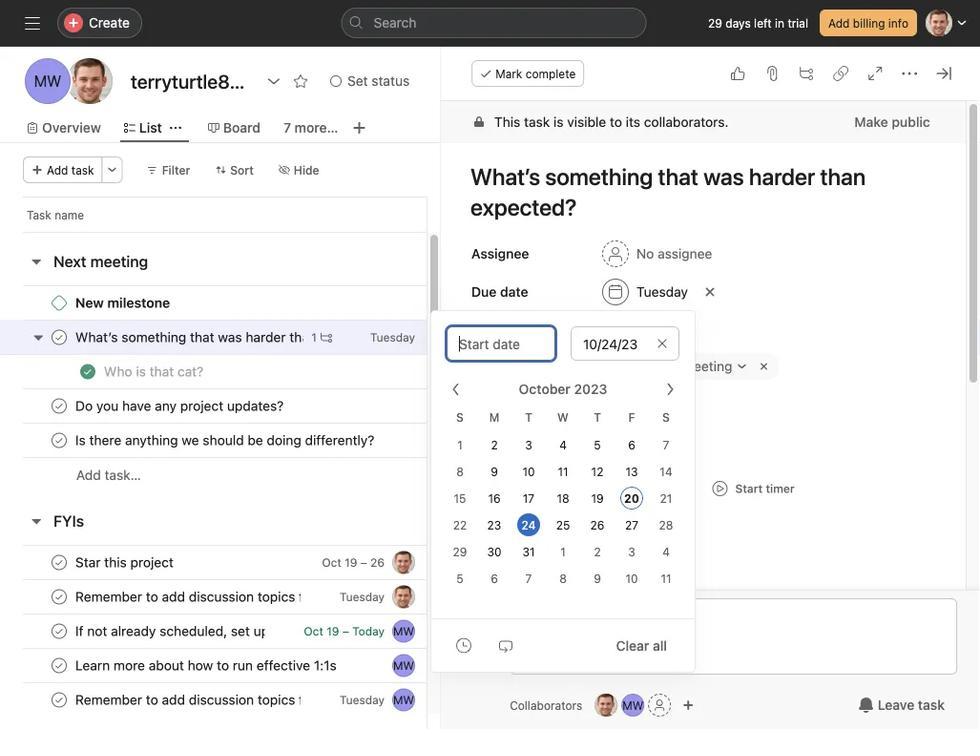 Task type: locate. For each thing, give the bounding box(es) containing it.
remember to add discussion topics for the next meeting cell down learn more about how to run effective 1:1s text box
[[0, 682, 428, 718]]

tt button inside "star this project" cell
[[392, 551, 415, 574]]

1 vertical spatial task
[[71, 163, 94, 177]]

fields
[[472, 448, 509, 464]]

6 completed image from the top
[[48, 689, 71, 712]]

expand sidebar image
[[25, 15, 40, 31]]

task left is
[[524, 114, 550, 130]]

1 vertical spatial collapse task list for this section image
[[29, 513, 44, 529]]

7 more… button
[[283, 117, 338, 138]]

task
[[27, 208, 51, 221]]

1 horizontal spatial 6
[[628, 439, 635, 452]]

0 horizontal spatial 11
[[558, 465, 568, 479]]

oct for oct 19 – 26
[[322, 556, 341, 569]]

4
[[559, 439, 567, 452], [662, 545, 670, 559]]

task…
[[105, 467, 141, 483]]

filter button
[[138, 157, 199, 183]]

– for today
[[342, 625, 349, 638]]

2 vertical spatial task
[[918, 697, 945, 713]]

completed image inside learn more about how to run effective 1:1s cell
[[48, 654, 71, 677]]

5 up 12
[[594, 439, 601, 452]]

1 remember to add discussion topics for the next meeting cell from the top
[[0, 579, 428, 615]]

oct up oct 19 – today
[[322, 556, 341, 569]]

0 vertical spatial remember to add discussion topics for the next meeting cell
[[0, 579, 428, 615]]

19 for tt
[[345, 556, 357, 569]]

tuesday inside what's something that was harder than expected? cell
[[370, 331, 415, 344]]

31
[[522, 545, 535, 559]]

0 horizontal spatial 8
[[456, 465, 464, 479]]

1 completed image from the top
[[48, 395, 71, 418]]

1:1
[[626, 358, 642, 374]]

t down october
[[525, 410, 532, 424]]

add inside add billing info button
[[828, 16, 850, 30]]

0 horizontal spatial 3
[[525, 439, 532, 452]]

0 horizontal spatial 4
[[559, 439, 567, 452]]

completed checkbox for remember to add discussion topics for the next meeting text box
[[48, 689, 71, 712]]

add left billing
[[828, 16, 850, 30]]

completed image inside what's something that was harder than expected? cell
[[48, 326, 71, 349]]

s down previous month image on the left of page
[[456, 410, 464, 424]]

Completed checkbox
[[48, 326, 71, 349], [48, 586, 71, 608], [48, 654, 71, 677], [48, 689, 71, 712]]

0 horizontal spatial t
[[525, 410, 532, 424]]

7 down 31
[[525, 572, 532, 586]]

– inside if not already scheduled, set up a recurring 1:1 meeting in your calendar cell
[[342, 625, 349, 638]]

completed image inside "star this project" cell
[[48, 551, 71, 574]]

remove image
[[756, 359, 772, 374]]

1 vertical spatial 3
[[628, 545, 635, 559]]

0 vertical spatial 29
[[708, 16, 722, 30]]

row containing 1
[[0, 320, 497, 355]]

6 up 13
[[628, 439, 635, 452]]

mw button inside learn more about how to run effective 1:1s cell
[[392, 654, 415, 677]]

0 vertical spatial clear due date image
[[704, 286, 716, 298]]

8 down 25
[[559, 572, 567, 586]]

8
[[456, 465, 464, 479], [559, 572, 567, 586]]

meeting
[[90, 252, 148, 271]]

0 vertical spatial task
[[524, 114, 550, 130]]

actual time
[[491, 483, 551, 496]]

completed checkbox inside is there anything we should be doing differently? cell
[[48, 429, 71, 452]]

remember to add discussion topics for the next meeting cell
[[0, 579, 428, 615], [0, 682, 428, 718]]

0 horizontal spatial 26
[[370, 556, 385, 569]]

tuesday down no assignee dropdown button at top
[[637, 284, 688, 300]]

mw button
[[392, 620, 415, 643], [392, 654, 415, 677], [392, 689, 415, 712], [622, 694, 644, 717]]

1 vertical spatial –
[[342, 625, 349, 638]]

2 completed image from the top
[[48, 429, 71, 452]]

11 up 18
[[558, 465, 568, 479]]

19
[[591, 492, 604, 505], [345, 556, 357, 569], [327, 625, 339, 638]]

to
[[610, 114, 622, 130]]

0 vertical spatial add
[[828, 16, 850, 30]]

s down next month icon
[[662, 410, 670, 424]]

2 completed checkbox from the top
[[48, 586, 71, 608]]

1 vertical spatial 5
[[456, 572, 464, 586]]

clear due date image down assignee
[[704, 286, 716, 298]]

1 vertical spatial 4
[[662, 545, 670, 559]]

1 vertical spatial 29
[[453, 545, 467, 559]]

info
[[888, 16, 909, 30]]

1 collapse task list for this section image from the top
[[29, 254, 44, 269]]

11 down 28
[[661, 572, 671, 586]]

2 horizontal spatial add
[[828, 16, 850, 30]]

1 vertical spatial 26
[[370, 556, 385, 569]]

0 horizontal spatial 5
[[456, 572, 464, 586]]

add inside "add task…" button
[[76, 467, 101, 483]]

previous month image
[[449, 382, 464, 397]]

task name row
[[0, 197, 497, 232]]

3 completed image from the top
[[48, 586, 71, 608]]

completed image inside the who is that cat? cell
[[76, 360, 99, 383]]

1 horizontal spatial task
[[524, 114, 550, 130]]

– up today
[[361, 556, 367, 569]]

0 vertical spatial –
[[361, 556, 367, 569]]

completed image for remember to add discussion topics for the next meeting text box
[[48, 689, 71, 712]]

3 down dependencies in the bottom of the page
[[525, 439, 532, 452]]

2 t from the left
[[594, 410, 601, 424]]

0 horizontal spatial 29
[[453, 545, 467, 559]]

29 down 22
[[453, 545, 467, 559]]

19 up oct 19 – today
[[345, 556, 357, 569]]

search button
[[341, 8, 647, 38]]

6
[[628, 439, 635, 452], [491, 572, 498, 586]]

2
[[491, 439, 498, 452], [594, 545, 601, 559]]

10 up actual time
[[522, 465, 535, 479]]

1 horizontal spatial 8
[[559, 572, 567, 586]]

1 horizontal spatial 19
[[345, 556, 357, 569]]

completed image for remember to add discussion topics for the next meeting text field
[[48, 586, 71, 608]]

public
[[892, 114, 931, 130]]

add to projects image
[[533, 326, 548, 342]]

3 completed checkbox from the top
[[48, 654, 71, 677]]

1 vertical spatial 1
[[457, 439, 463, 452]]

oct left today
[[304, 625, 323, 638]]

29 left days
[[708, 16, 722, 30]]

26 up today
[[370, 556, 385, 569]]

1 vertical spatial 19
[[345, 556, 357, 569]]

completed checkbox inside do you have any project updates? cell
[[48, 395, 71, 418]]

add for add task…
[[76, 467, 101, 483]]

5
[[594, 439, 601, 452], [456, 572, 464, 586]]

assignee
[[472, 246, 529, 262]]

add to starred image
[[293, 73, 308, 89]]

next meeting
[[53, 252, 148, 271]]

1 horizontal spatial 3
[[628, 545, 635, 559]]

add inside add task button
[[47, 163, 68, 177]]

4 down 28
[[662, 545, 670, 559]]

0 horizontal spatial s
[[456, 410, 464, 424]]

mw button inside what's something that was harder than expected? dialog
[[622, 694, 644, 717]]

0 vertical spatial 10
[[522, 465, 535, 479]]

fyis button
[[53, 504, 84, 538]]

1 horizontal spatial 26
[[590, 519, 605, 532]]

1
[[311, 331, 317, 344], [457, 439, 463, 452], [560, 545, 566, 559]]

1 inside button
[[311, 331, 317, 344]]

Remember to add discussion topics for the next meeting text field
[[72, 691, 301, 710]]

clear due date image up "terryturtle85 / maria 1:1" link
[[657, 338, 668, 349]]

29 days left in trial
[[708, 16, 808, 30]]

4 down w
[[559, 439, 567, 452]]

8 up 15
[[456, 465, 464, 479]]

3
[[525, 439, 532, 452], [628, 545, 635, 559]]

start timer
[[736, 482, 795, 495]]

add down overview link
[[47, 163, 68, 177]]

10 down 27
[[626, 572, 638, 586]]

mw button inside if not already scheduled, set up a recurring 1:1 meeting in your calendar cell
[[392, 620, 415, 643]]

type
[[523, 517, 549, 531]]

leave
[[878, 697, 915, 713]]

set status
[[347, 73, 410, 89]]

collapse task list for this section image
[[29, 254, 44, 269], [29, 513, 44, 529]]

7 up 14
[[663, 439, 669, 452]]

completed image down fyis
[[48, 551, 71, 574]]

due date
[[472, 284, 528, 300]]

tuesday down today
[[340, 693, 385, 707]]

0 vertical spatial 6
[[628, 439, 635, 452]]

completed image inside do you have any project updates? cell
[[48, 395, 71, 418]]

18
[[557, 492, 569, 505]]

29 for 29 days left in trial
[[708, 16, 722, 30]]

26
[[590, 519, 605, 532], [370, 556, 385, 569]]

completed image inside is there anything we should be doing differently? cell
[[48, 429, 71, 452]]

topic type
[[491, 517, 549, 531]]

0 horizontal spatial 2
[[491, 439, 498, 452]]

completed checkbox inside learn more about how to run effective 1:1s cell
[[48, 654, 71, 677]]

next
[[53, 252, 86, 271]]

make public button
[[842, 105, 943, 139]]

26 right 25
[[590, 519, 605, 532]]

add time image
[[456, 638, 471, 653]]

1 horizontal spatial 29
[[708, 16, 722, 30]]

billing
[[853, 16, 885, 30]]

19 for mw
[[327, 625, 339, 638]]

main content containing this task is visible to its collaborators.
[[441, 101, 966, 729]]

tuesday
[[637, 284, 688, 300], [370, 331, 415, 344], [340, 590, 385, 604], [340, 693, 385, 707]]

terryturtle85 / maria 1:1
[[498, 358, 642, 374]]

completed checkbox for learn more about how to run effective 1:1s text box
[[48, 654, 71, 677]]

1 vertical spatial 9
[[594, 572, 601, 586]]

completed image inside if not already scheduled, set up a recurring 1:1 meeting in your calendar cell
[[48, 620, 71, 643]]

tuesday left collapse section image
[[370, 331, 415, 344]]

1 vertical spatial 10
[[626, 572, 638, 586]]

0 horizontal spatial –
[[342, 625, 349, 638]]

5 completed image from the top
[[48, 654, 71, 677]]

full screen image
[[868, 66, 883, 81]]

0 horizontal spatial task
[[71, 163, 94, 177]]

task for this
[[524, 114, 550, 130]]

fields button
[[441, 443, 509, 470]]

row
[[23, 231, 427, 233], [0, 285, 497, 321], [0, 320, 497, 355], [0, 354, 497, 389], [0, 388, 497, 424], [0, 423, 497, 458], [0, 545, 497, 580], [0, 579, 497, 615], [0, 614, 497, 649], [0, 682, 497, 718]]

0 horizontal spatial 7
[[283, 120, 291, 136]]

completed checkbox inside "star this project" cell
[[48, 551, 71, 574]]

Completed milestone checkbox
[[52, 295, 67, 311]]

4 completed checkbox from the top
[[48, 689, 71, 712]]

19 inside if not already scheduled, set up a recurring 1:1 meeting in your calendar cell
[[327, 625, 339, 638]]

11
[[558, 465, 568, 479], [661, 572, 671, 586]]

task name
[[27, 208, 84, 221]]

1 horizontal spatial 5
[[594, 439, 601, 452]]

28
[[659, 519, 673, 532]]

trial
[[788, 16, 808, 30]]

1 completed checkbox from the top
[[48, 326, 71, 349]]

1 horizontal spatial 11
[[661, 572, 671, 586]]

oct inside "star this project" cell
[[322, 556, 341, 569]]

collapse section image
[[449, 326, 464, 342]]

4 completed image from the top
[[48, 620, 71, 643]]

7 left more…
[[283, 120, 291, 136]]

0 horizontal spatial clear due date image
[[657, 338, 668, 349]]

1 vertical spatial add
[[47, 163, 68, 177]]

this task is visible to its collaborators.
[[495, 114, 729, 130]]

clear all button
[[604, 628, 680, 663]]

dependencies
[[472, 402, 562, 418]]

sort
[[230, 163, 254, 177]]

in
[[775, 16, 785, 30]]

oct 19 – today
[[304, 625, 385, 638]]

mark complete
[[495, 67, 576, 80]]

oct inside if not already scheduled, set up a recurring 1:1 meeting in your calendar cell
[[304, 625, 323, 638]]

collapse subtask list for the task what's something that was harder than expected? image
[[31, 330, 46, 345]]

0 vertical spatial oct
[[322, 556, 341, 569]]

completed image
[[48, 326, 71, 349], [76, 360, 99, 383], [48, 551, 71, 574]]

0 vertical spatial 1
[[311, 331, 317, 344]]

0 vertical spatial 5
[[594, 439, 601, 452]]

19 left today
[[327, 625, 339, 638]]

this
[[495, 114, 521, 130]]

21
[[660, 492, 672, 505]]

1 horizontal spatial 1
[[457, 439, 463, 452]]

1 horizontal spatial 10
[[626, 572, 638, 586]]

1 horizontal spatial –
[[361, 556, 367, 569]]

1 button
[[308, 328, 336, 347]]

2 vertical spatial 19
[[327, 625, 339, 638]]

5 left description
[[456, 572, 464, 586]]

19 down 12
[[591, 492, 604, 505]]

tt
[[80, 72, 99, 90], [396, 556, 411, 569], [396, 590, 411, 604], [480, 607, 494, 620], [599, 699, 614, 712]]

set status button
[[322, 68, 418, 94]]

make
[[855, 114, 888, 130]]

collapse task list for this section image left the next
[[29, 254, 44, 269]]

Remember to add discussion topics for the next meeting text field
[[72, 587, 301, 607]]

description
[[472, 569, 544, 585]]

1 vertical spatial oct
[[304, 625, 323, 638]]

19 inside "star this project" cell
[[345, 556, 357, 569]]

tuesday button
[[594, 275, 697, 309]]

collapse task list for this section image left fyis
[[29, 513, 44, 529]]

1 vertical spatial completed image
[[76, 360, 99, 383]]

1 s from the left
[[456, 410, 464, 424]]

projects button
[[441, 319, 524, 349]]

add
[[828, 16, 850, 30], [47, 163, 68, 177], [76, 467, 101, 483]]

2 vertical spatial completed image
[[48, 551, 71, 574]]

today
[[352, 625, 385, 638]]

What's something that was harder than expected? text field
[[72, 328, 304, 347]]

2 horizontal spatial 7
[[663, 439, 669, 452]]

add task button
[[23, 157, 103, 183]]

0 vertical spatial collapse task list for this section image
[[29, 254, 44, 269]]

search list box
[[341, 8, 647, 38]]

if not already scheduled, set up a recurring 1:1 meeting in your calendar cell
[[0, 614, 428, 649]]

2 vertical spatial 1
[[560, 545, 566, 559]]

3 down 27
[[628, 545, 635, 559]]

–
[[361, 556, 367, 569], [342, 625, 349, 638]]

7 more…
[[283, 120, 338, 136]]

2 collapse task list for this section image from the top
[[29, 513, 44, 529]]

0 horizontal spatial add
[[47, 163, 68, 177]]

0 horizontal spatial 19
[[327, 625, 339, 638]]

task right leave
[[918, 697, 945, 713]]

0 vertical spatial 4
[[559, 439, 567, 452]]

1 vertical spatial 2
[[594, 545, 601, 559]]

Completed checkbox
[[76, 360, 99, 383], [48, 395, 71, 418], [48, 429, 71, 452], [48, 551, 71, 574], [48, 620, 71, 643]]

clear due date image
[[704, 286, 716, 298], [657, 338, 668, 349]]

remember to add discussion topics for the next meeting cell up "if not already scheduled, set up a recurring 1:1 meeting in your calendar" text box on the bottom left of the page
[[0, 579, 428, 615]]

0 vertical spatial 9
[[491, 465, 498, 479]]

completed image for "if not already scheduled, set up a recurring 1:1 meeting in your calendar" text box on the bottom left of the page
[[48, 620, 71, 643]]

2023
[[574, 381, 607, 397]]

completed image
[[48, 395, 71, 418], [48, 429, 71, 452], [48, 586, 71, 608], [48, 620, 71, 643], [48, 654, 71, 677], [48, 689, 71, 712]]

Task Name text field
[[458, 155, 943, 229]]

show options image
[[266, 73, 282, 89]]

0 vertical spatial 19
[[591, 492, 604, 505]]

0 vertical spatial 11
[[558, 465, 568, 479]]

0 horizontal spatial 10
[[522, 465, 535, 479]]

2 vertical spatial add
[[76, 467, 101, 483]]

1 horizontal spatial t
[[594, 410, 601, 424]]

0 vertical spatial completed image
[[48, 326, 71, 349]]

who is that cat? cell
[[0, 354, 428, 389]]

completed image right "collapse subtask list for the task what's something that was harder than expected?" image
[[48, 326, 71, 349]]

1 vertical spatial clear due date image
[[657, 338, 668, 349]]

main content
[[441, 101, 966, 729]]

overview
[[42, 120, 101, 136]]

tuesday up today
[[340, 590, 385, 604]]

add left task…
[[76, 467, 101, 483]]

s
[[456, 410, 464, 424], [662, 410, 670, 424]]

– inside "star this project" cell
[[361, 556, 367, 569]]

t down 2023
[[594, 410, 601, 424]]

9
[[491, 465, 498, 479], [594, 572, 601, 586]]

completed checkbox inside if not already scheduled, set up a recurring 1:1 meeting in your calendar cell
[[48, 620, 71, 643]]

– left today
[[342, 625, 349, 638]]

new milestone cell
[[0, 285, 428, 321]]

13
[[626, 465, 638, 479]]

1 horizontal spatial add
[[76, 467, 101, 483]]

1 vertical spatial 6
[[491, 572, 498, 586]]

2 vertical spatial 7
[[525, 572, 532, 586]]

2 horizontal spatial task
[[918, 697, 945, 713]]

0 vertical spatial 7
[[283, 120, 291, 136]]

Do you have any project updates? text field
[[72, 397, 289, 416]]

2 s from the left
[[662, 410, 670, 424]]

task left more actions icon
[[71, 163, 94, 177]]

add or remove collaborators image
[[683, 700, 694, 711]]

projects
[[472, 326, 524, 342]]

no assignee
[[637, 246, 712, 262]]

0 vertical spatial 8
[[456, 465, 464, 479]]

0 horizontal spatial 1
[[311, 331, 317, 344]]

1 horizontal spatial s
[[662, 410, 670, 424]]

6 down 30
[[491, 572, 498, 586]]

collapse task list for this section image for fyis
[[29, 513, 44, 529]]

all
[[653, 638, 667, 653]]

– for 26
[[361, 556, 367, 569]]

None text field
[[126, 64, 257, 98]]

completed image left who is that cat? text box
[[76, 360, 99, 383]]

1 vertical spatial remember to add discussion topics for the next meeting cell
[[0, 682, 428, 718]]



Task type: describe. For each thing, give the bounding box(es) containing it.
25
[[556, 519, 570, 532]]

mark
[[495, 67, 522, 80]]

tt inside "star this project" cell
[[396, 556, 411, 569]]

0 likes. click to like this task image
[[730, 66, 745, 81]]

oct 19 – 26
[[322, 556, 385, 569]]

oct for oct 19 – today
[[304, 625, 323, 638]]

completed image for learn more about how to run effective 1:1s text box
[[48, 654, 71, 677]]

more…
[[295, 120, 338, 136]]

board
[[223, 120, 261, 136]]

clear all
[[616, 638, 667, 653]]

is there anything we should be doing differently? cell
[[0, 423, 428, 458]]

add tab image
[[352, 120, 367, 136]]

header fyis tree grid
[[0, 545, 497, 729]]

terryturtle85
[[498, 358, 577, 374]]

status
[[372, 73, 410, 89]]

1 vertical spatial 11
[[661, 572, 671, 586]]

f
[[628, 410, 635, 424]]

30
[[487, 545, 502, 559]]

add task… row
[[0, 457, 497, 492]]

22
[[453, 519, 467, 532]]

attachments: add a file to this task, what's something that was harder than expected? image
[[764, 66, 780, 81]]

set
[[347, 73, 368, 89]]

m
[[489, 410, 499, 424]]

1 t from the left
[[525, 410, 532, 424]]

october 2023
[[519, 381, 607, 397]]

start
[[736, 482, 763, 495]]

list
[[139, 120, 162, 136]]

27
[[625, 519, 639, 532]]

do you have any project updates? cell
[[0, 388, 428, 424]]

1 horizontal spatial clear due date image
[[704, 286, 716, 298]]

mw inside learn more about how to run effective 1:1s cell
[[393, 659, 414, 672]]

create button
[[57, 8, 142, 38]]

1 horizontal spatial 2
[[594, 545, 601, 559]]

collaborators
[[510, 699, 582, 712]]

add task…
[[76, 467, 141, 483]]

leave task button
[[846, 688, 957, 722]]

copy task link image
[[833, 66, 848, 81]]

0 vertical spatial 26
[[590, 519, 605, 532]]

Who is that cat? text field
[[100, 362, 209, 381]]

mw inside what's something that was harder than expected? dialog
[[622, 699, 644, 712]]

start timer button
[[705, 475, 803, 502]]

no
[[637, 246, 654, 262]]

Start date text field
[[447, 326, 555, 361]]

15
[[454, 492, 466, 505]]

completed checkbox for the star this project text box
[[48, 551, 71, 574]]

task for add
[[71, 163, 94, 177]]

set to repeat image
[[498, 638, 513, 653]]

1 vertical spatial 8
[[559, 572, 567, 586]]

completed milestone image
[[52, 295, 67, 311]]

mw inside if not already scheduled, set up a recurring 1:1 meeting in your calendar cell
[[393, 625, 414, 638]]

29 for 29
[[453, 545, 467, 559]]

october 2023 button
[[507, 372, 639, 407]]

fyis
[[53, 512, 84, 530]]

what's something that was harder than expected? dialog
[[441, 47, 980, 729]]

star this project cell
[[0, 545, 428, 580]]

overview link
[[27, 117, 101, 138]]

topic
[[491, 517, 520, 531]]

20
[[624, 492, 639, 505]]

timer
[[766, 482, 795, 495]]

next meeting button
[[53, 244, 148, 279]]

17
[[523, 492, 535, 505]]

16
[[488, 492, 501, 505]]

26 inside "star this project" cell
[[370, 556, 385, 569]]

its
[[626, 114, 641, 130]]

Due date text field
[[571, 326, 680, 361]]

23
[[487, 519, 501, 532]]

completed checkbox inside what's something that was harder than expected? cell
[[48, 326, 71, 349]]

Is there anything we should be doing differently? text field
[[72, 431, 380, 450]]

completed checkbox inside the who is that cat? cell
[[76, 360, 99, 383]]

collaborators.
[[644, 114, 729, 130]]

add task… button
[[76, 465, 141, 486]]

task for leave
[[918, 697, 945, 713]]

collapse task list for this section image for next meeting
[[29, 254, 44, 269]]

completed image for is there anything we should be doing differently? text field
[[48, 429, 71, 452]]

completed image for do you have any project updates? text box
[[48, 395, 71, 418]]

completed checkbox for is there anything we should be doing differently? text field
[[48, 429, 71, 452]]

header next meeting tree grid
[[0, 285, 497, 492]]

mark complete button
[[472, 60, 584, 87]]

completed checkbox for remember to add discussion topics for the next meeting text field
[[48, 586, 71, 608]]

clear
[[616, 638, 649, 653]]

2 horizontal spatial 19
[[591, 492, 604, 505]]

add for add task
[[47, 163, 68, 177]]

add subtask image
[[799, 66, 814, 81]]

completed checkbox for "if not already scheduled, set up a recurring 1:1 meeting in your calendar" text box on the bottom left of the page
[[48, 620, 71, 643]]

2 horizontal spatial 1
[[560, 545, 566, 559]]

completed image for completed option inside what's something that was harder than expected? cell
[[48, 326, 71, 349]]

october
[[519, 381, 571, 397]]

add billing info button
[[820, 10, 917, 36]]

search
[[374, 15, 417, 31]]

24
[[522, 519, 536, 532]]

12
[[591, 465, 604, 479]]

0 vertical spatial 2
[[491, 439, 498, 452]]

tuesday inside dropdown button
[[637, 284, 688, 300]]

no assignee button
[[594, 237, 721, 271]]

time
[[528, 483, 551, 496]]

list link
[[124, 117, 162, 138]]

board link
[[208, 117, 261, 138]]

7 inside the "7 more…" dropdown button
[[283, 120, 291, 136]]

visible
[[567, 114, 606, 130]]

0 vertical spatial 3
[[525, 439, 532, 452]]

tab actions image
[[170, 122, 181, 134]]

add for add billing info
[[828, 16, 850, 30]]

2 remember to add discussion topics for the next meeting cell from the top
[[0, 682, 428, 718]]

add billing info
[[828, 16, 909, 30]]

more actions image
[[107, 164, 118, 176]]

Star this project text field
[[72, 553, 179, 572]]

If not already scheduled, set up a recurring 1:1 meeting in your calendar text field
[[72, 622, 266, 641]]

0 horizontal spatial 6
[[491, 572, 498, 586]]

learn more about how to run effective 1:1s cell
[[0, 648, 428, 683]]

next month image
[[662, 382, 678, 397]]

completed checkbox for do you have any project updates? text box
[[48, 395, 71, 418]]

what's something that was harder than expected? cell
[[0, 320, 428, 355]]

1 horizontal spatial 9
[[594, 572, 601, 586]]

create
[[89, 15, 130, 31]]

assignee
[[658, 246, 712, 262]]

more actions for this task image
[[902, 66, 917, 81]]

main content inside what's something that was harder than expected? dialog
[[441, 101, 966, 729]]

New milestone text field
[[72, 293, 176, 313]]

completed image for completed checkbox within the "star this project" cell
[[48, 551, 71, 574]]

/
[[581, 358, 585, 374]]

Learn more about how to run effective 1:1s text field
[[72, 656, 342, 675]]

filter
[[162, 163, 190, 177]]

mw row
[[0, 648, 497, 683]]

sort button
[[206, 157, 262, 183]]

close details image
[[936, 66, 952, 81]]

hide button
[[270, 157, 328, 183]]

1 vertical spatial 7
[[663, 439, 669, 452]]

1 horizontal spatial 7
[[525, 572, 532, 586]]

is
[[554, 114, 564, 130]]

terryturtle85 / maria 1:1 link
[[468, 353, 779, 380]]

1 horizontal spatial 4
[[662, 545, 670, 559]]

0 horizontal spatial 9
[[491, 465, 498, 479]]

leave task
[[878, 697, 945, 713]]

14
[[660, 465, 673, 479]]

completed image for completed checkbox within the who is that cat? cell
[[76, 360, 99, 383]]



Task type: vqa. For each thing, say whether or not it's contained in the screenshot.
Mark complete image related to third Mark complete checkbox from the bottom of the page
no



